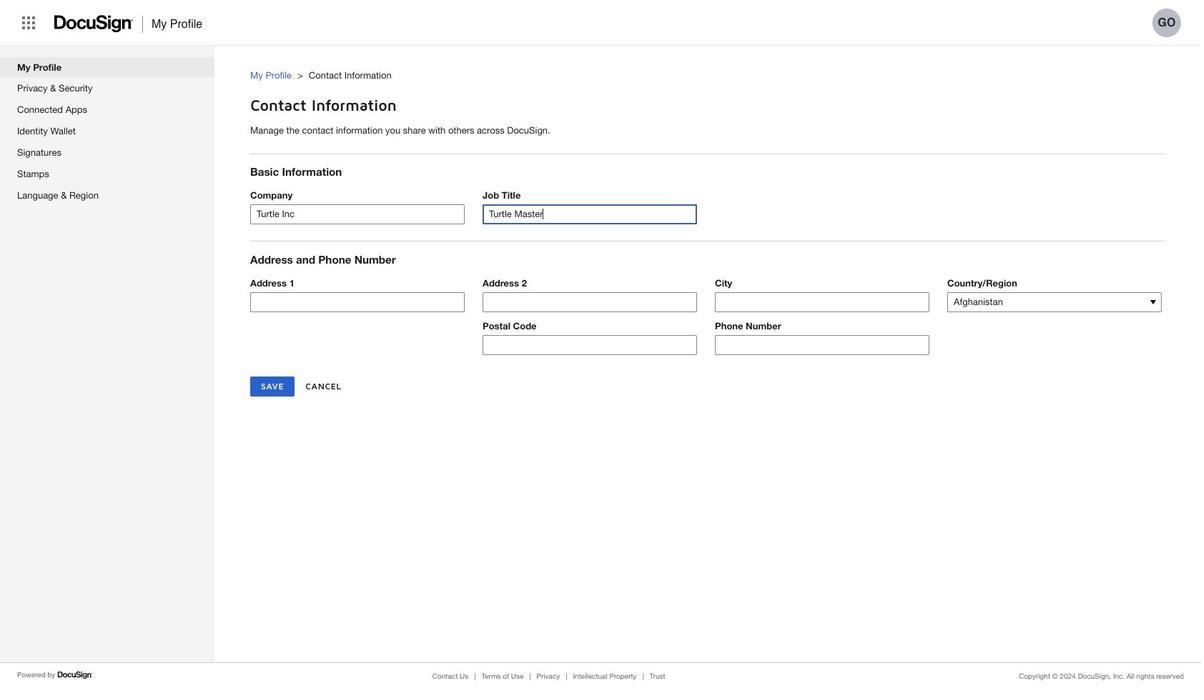 Task type: vqa. For each thing, say whether or not it's contained in the screenshot.
DocuSign IMAGE to the bottom
yes



Task type: locate. For each thing, give the bounding box(es) containing it.
1 vertical spatial docusign image
[[57, 670, 93, 682]]

docusign image
[[54, 11, 134, 37], [57, 670, 93, 682]]

None text field
[[483, 206, 697, 224], [251, 293, 464, 312], [483, 293, 697, 312], [716, 336, 929, 355], [483, 206, 697, 224], [251, 293, 464, 312], [483, 293, 697, 312], [716, 336, 929, 355]]

None text field
[[251, 206, 464, 224], [716, 293, 929, 312], [483, 336, 697, 355], [251, 206, 464, 224], [716, 293, 929, 312], [483, 336, 697, 355]]



Task type: describe. For each thing, give the bounding box(es) containing it.
breadcrumb region
[[250, 55, 1202, 86]]

0 vertical spatial docusign image
[[54, 11, 134, 37]]



